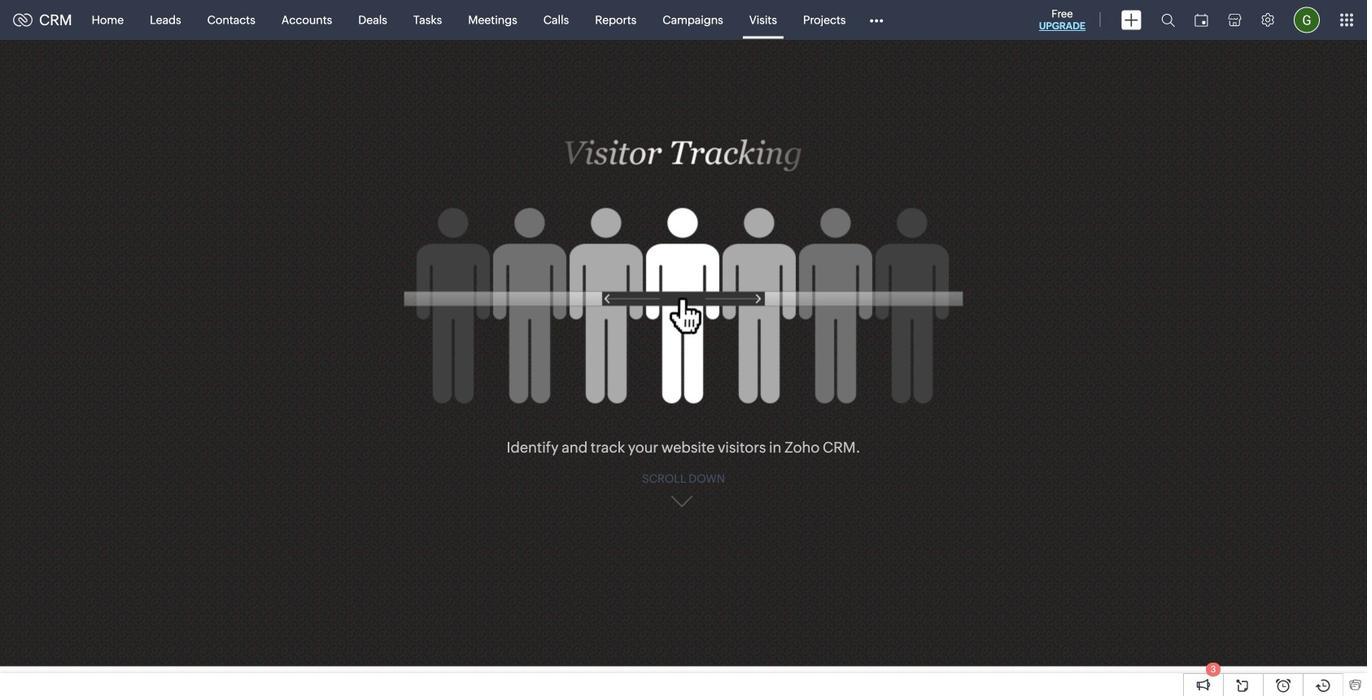 Task type: describe. For each thing, give the bounding box(es) containing it.
create menu image
[[1122, 10, 1142, 30]]

profile image
[[1294, 7, 1320, 33]]

search element
[[1152, 0, 1185, 40]]

Other Modules field
[[859, 7, 894, 33]]

search image
[[1162, 13, 1176, 27]]



Task type: vqa. For each thing, say whether or not it's contained in the screenshot.
Create Menu 'element'
yes



Task type: locate. For each thing, give the bounding box(es) containing it.
calendar image
[[1195, 13, 1209, 26]]

create menu element
[[1112, 0, 1152, 39]]

profile element
[[1285, 0, 1330, 39]]

logo image
[[13, 13, 33, 26]]



